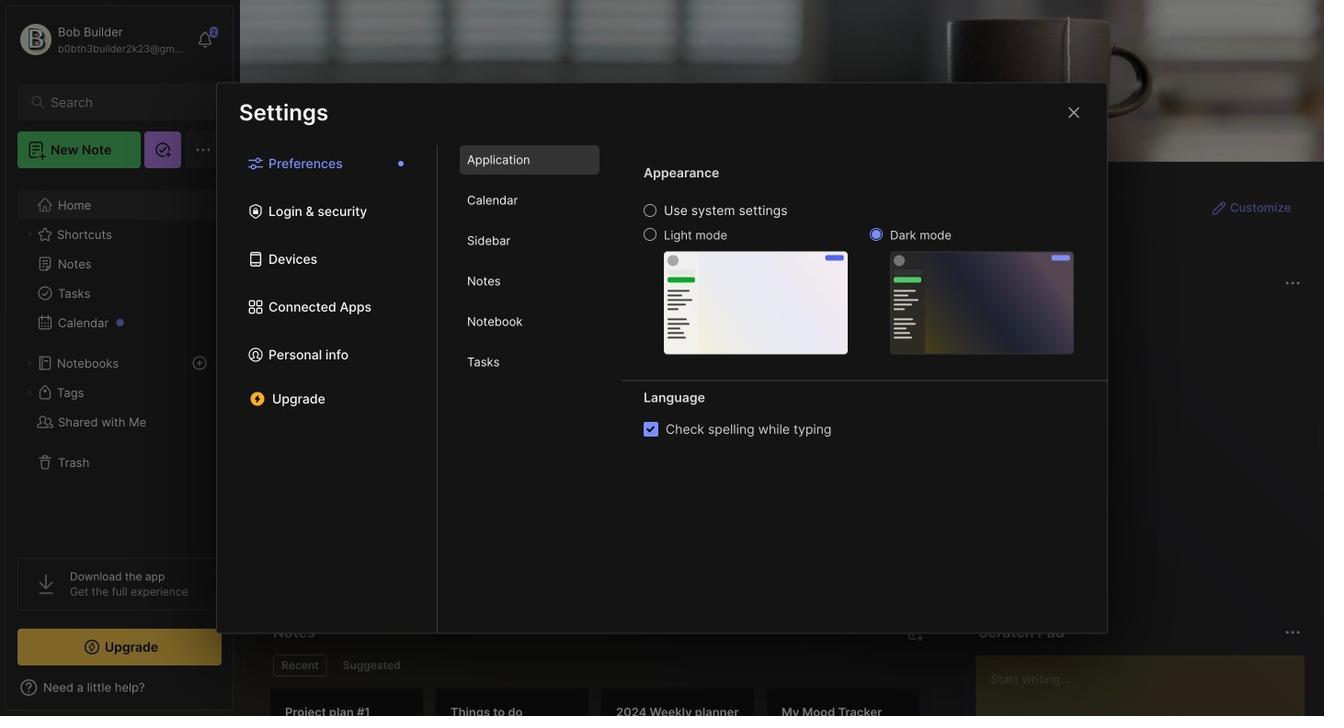 Task type: locate. For each thing, give the bounding box(es) containing it.
None checkbox
[[644, 422, 658, 437]]

close image
[[1063, 102, 1085, 124]]

Start writing… text field
[[991, 656, 1304, 716]]

main element
[[0, 0, 239, 716]]

row group
[[269, 688, 1097, 716]]

tab
[[460, 145, 600, 175], [460, 186, 600, 215], [460, 226, 600, 256], [460, 267, 600, 296], [460, 307, 600, 337], [460, 348, 600, 377], [273, 655, 327, 677], [334, 655, 409, 677]]

None radio
[[644, 228, 657, 241], [870, 228, 883, 241], [644, 228, 657, 241], [870, 228, 883, 241]]

Search text field
[[51, 94, 197, 111]]

option group
[[644, 202, 1074, 354]]

tab list
[[217, 145, 438, 633], [438, 145, 622, 633], [273, 655, 946, 677]]

tree
[[6, 179, 233, 542]]

None search field
[[51, 91, 197, 113]]

None radio
[[644, 204, 657, 217]]



Task type: vqa. For each thing, say whether or not it's contained in the screenshot.
cell inside the Find a location field
no



Task type: describe. For each thing, give the bounding box(es) containing it.
expand tags image
[[24, 387, 35, 398]]

expand notebooks image
[[24, 358, 35, 369]]

tree inside main element
[[6, 179, 233, 542]]

none search field inside main element
[[51, 91, 197, 113]]



